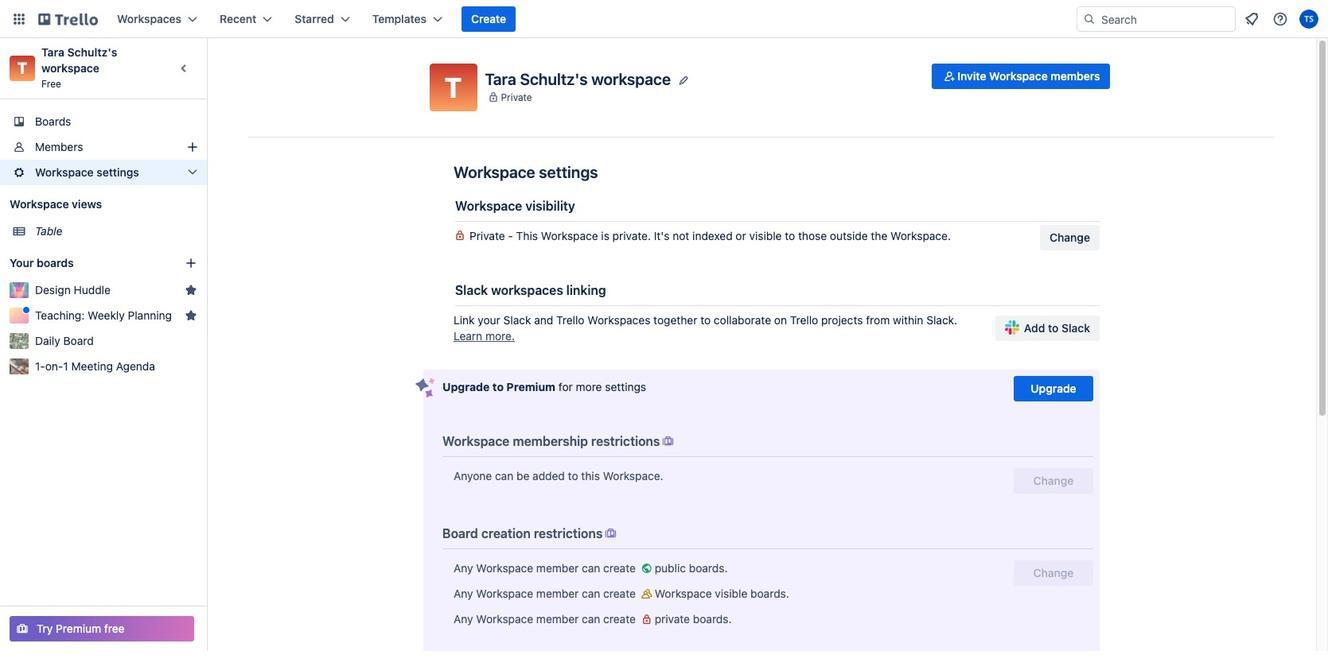 Task type: vqa. For each thing, say whether or not it's contained in the screenshot.
Manager
no



Task type: locate. For each thing, give the bounding box(es) containing it.
anyone
[[454, 470, 492, 483]]

any for workspace visible boards.
[[454, 587, 473, 601]]

0 vertical spatial member
[[536, 562, 579, 576]]

workspace down primary element
[[592, 70, 671, 88]]

free
[[41, 78, 61, 90]]

schultz's
[[67, 45, 117, 59], [520, 70, 588, 88]]

visibility
[[526, 199, 575, 213]]

learn
[[454, 330, 483, 343]]

0 horizontal spatial sm image
[[603, 526, 619, 542]]

workspaces up 'workspace navigation collapse icon'
[[117, 12, 182, 25]]

meeting
[[71, 360, 113, 373]]

be
[[517, 470, 530, 483]]

back to home image
[[38, 6, 98, 32]]

members
[[35, 140, 83, 154]]

tara
[[41, 45, 64, 59], [485, 70, 516, 88]]

1 vertical spatial member
[[536, 587, 579, 601]]

create
[[471, 12, 506, 25]]

slack workspaces linking
[[455, 283, 606, 298]]

change
[[1050, 231, 1091, 244], [1034, 474, 1074, 488], [1034, 567, 1074, 580]]

member
[[536, 562, 579, 576], [536, 587, 579, 601], [536, 613, 579, 626]]

templates button
[[363, 6, 452, 32]]

1 vertical spatial restrictions
[[534, 527, 603, 541]]

2 vertical spatial change
[[1034, 567, 1074, 580]]

upgrade down add to slack "link" on the right
[[1031, 382, 1077, 396]]

0 vertical spatial schultz's
[[67, 45, 117, 59]]

workspace. right the this
[[603, 470, 664, 483]]

1 horizontal spatial schultz's
[[520, 70, 588, 88]]

boards
[[37, 256, 74, 270]]

3 any from the top
[[454, 613, 473, 626]]

0 vertical spatial starred icon image
[[185, 284, 197, 297]]

members
[[1051, 69, 1101, 83]]

0 vertical spatial change
[[1050, 231, 1091, 244]]

0 horizontal spatial premium
[[56, 623, 101, 636]]

workspaces
[[491, 283, 563, 298]]

workspace.
[[891, 229, 951, 243], [603, 470, 664, 483]]

0 vertical spatial workspaces
[[117, 12, 182, 25]]

try premium free
[[37, 623, 125, 636]]

your
[[10, 256, 34, 270]]

restrictions down anyone can be added to this workspace. at the left
[[534, 527, 603, 541]]

workspace
[[41, 61, 99, 75], [592, 70, 671, 88]]

1 horizontal spatial slack
[[504, 314, 531, 327]]

any workspace member can create for workspace visible boards.
[[454, 587, 639, 601]]

your boards
[[10, 256, 74, 270]]

0 horizontal spatial workspace
[[41, 61, 99, 75]]

1 horizontal spatial visible
[[749, 229, 782, 243]]

2 any workspace member can create from the top
[[454, 587, 639, 601]]

0 horizontal spatial schultz's
[[67, 45, 117, 59]]

0 horizontal spatial workspace settings
[[35, 166, 139, 179]]

workspace up "free" on the left
[[41, 61, 99, 75]]

1 horizontal spatial trello
[[790, 314, 819, 327]]

upgrade right sparkle image
[[443, 381, 490, 394]]

boards link
[[0, 109, 207, 135]]

slack up link
[[455, 283, 488, 298]]

those
[[798, 229, 827, 243]]

1 vertical spatial change
[[1034, 474, 1074, 488]]

private
[[501, 91, 532, 103], [470, 229, 505, 243]]

to
[[785, 229, 795, 243], [701, 314, 711, 327], [1048, 322, 1059, 335], [493, 381, 504, 394], [568, 470, 578, 483]]

add board image
[[185, 257, 197, 270]]

restrictions up the this
[[591, 435, 660, 449]]

board left creation
[[443, 527, 478, 541]]

1 horizontal spatial upgrade
[[1031, 382, 1077, 396]]

sm image
[[942, 68, 958, 84], [660, 434, 676, 450], [639, 561, 655, 577], [639, 612, 655, 628]]

2 member from the top
[[536, 587, 579, 601]]

restrictions for workspace membership restrictions
[[591, 435, 660, 449]]

slack up more.
[[504, 314, 531, 327]]

settings inside "popup button"
[[97, 166, 139, 179]]

workspace inside tara schultz's workspace free
[[41, 61, 99, 75]]

workspace settings up workspace visibility
[[454, 163, 598, 181]]

1 vertical spatial change button
[[1014, 469, 1094, 494]]

t left tara schultz's workspace free
[[17, 59, 27, 77]]

0 vertical spatial premium
[[507, 381, 556, 394]]

0 horizontal spatial visible
[[715, 587, 748, 601]]

2 vertical spatial any workspace member can create
[[454, 613, 639, 626]]

starred icon image right planning
[[185, 310, 197, 322]]

can for public boards.
[[582, 562, 601, 576]]

1 vertical spatial tara
[[485, 70, 516, 88]]

tara for tara schultz's workspace free
[[41, 45, 64, 59]]

upgrade for upgrade to premium for more settings
[[443, 381, 490, 394]]

can
[[495, 470, 514, 483], [582, 562, 601, 576], [582, 587, 601, 601], [582, 613, 601, 626]]

1 starred icon image from the top
[[185, 284, 197, 297]]

starred icon image for design huddle
[[185, 284, 197, 297]]

tara up "free" on the left
[[41, 45, 64, 59]]

to right the together
[[701, 314, 711, 327]]

together
[[654, 314, 698, 327]]

0 horizontal spatial workspaces
[[117, 12, 182, 25]]

1 vertical spatial schultz's
[[520, 70, 588, 88]]

primary element
[[0, 0, 1329, 38]]

tara schultz's workspace
[[485, 70, 671, 88]]

1 vertical spatial any workspace member can create
[[454, 587, 639, 601]]

sm image down public
[[639, 587, 655, 603]]

0 vertical spatial create
[[604, 562, 636, 576]]

members link
[[0, 135, 207, 160]]

0 vertical spatial boards.
[[689, 562, 728, 576]]

3 create from the top
[[604, 613, 636, 626]]

1 horizontal spatial workspaces
[[588, 314, 651, 327]]

t for the t link
[[17, 59, 27, 77]]

slack inside add to slack "link"
[[1062, 322, 1091, 335]]

private left -
[[470, 229, 505, 243]]

any for public boards.
[[454, 562, 473, 576]]

2 vertical spatial any
[[454, 613, 473, 626]]

0 vertical spatial visible
[[749, 229, 782, 243]]

2 horizontal spatial slack
[[1062, 322, 1091, 335]]

2 vertical spatial boards.
[[693, 613, 732, 626]]

schultz's for tara schultz's workspace
[[520, 70, 588, 88]]

sm image down anyone can be added to this workspace. at the left
[[603, 526, 619, 542]]

outside
[[830, 229, 868, 243]]

1 any from the top
[[454, 562, 473, 576]]

3 any workspace member can create from the top
[[454, 613, 639, 626]]

1 vertical spatial sm image
[[639, 587, 655, 603]]

1 horizontal spatial t
[[445, 71, 462, 103]]

settings down members link
[[97, 166, 139, 179]]

boards. for public boards.
[[689, 562, 728, 576]]

1 horizontal spatial tara
[[485, 70, 516, 88]]

1 horizontal spatial workspace
[[592, 70, 671, 88]]

board up 1
[[63, 334, 94, 348]]

private - this workspace is private. it's not indexed or visible to those outside the workspace.
[[470, 229, 951, 243]]

tara schultz's workspace link
[[41, 45, 120, 75]]

0 horizontal spatial trello
[[557, 314, 585, 327]]

3 member from the top
[[536, 613, 579, 626]]

sm image
[[603, 526, 619, 542], [639, 587, 655, 603]]

premium left for
[[507, 381, 556, 394]]

slack
[[455, 283, 488, 298], [504, 314, 531, 327], [1062, 322, 1091, 335]]

any workspace member can create for public boards.
[[454, 562, 639, 576]]

1 vertical spatial create
[[604, 587, 636, 601]]

settings
[[539, 163, 598, 181], [97, 166, 139, 179], [605, 381, 646, 394]]

1 vertical spatial starred icon image
[[185, 310, 197, 322]]

workspace for tara schultz's workspace
[[592, 70, 671, 88]]

t inside button
[[445, 71, 462, 103]]

premium right the try
[[56, 623, 101, 636]]

private for private
[[501, 91, 532, 103]]

slack right add
[[1062, 322, 1091, 335]]

settings right more
[[605, 381, 646, 394]]

daily
[[35, 334, 60, 348]]

1 trello from the left
[[557, 314, 585, 327]]

link
[[454, 314, 475, 327]]

t down create button in the top of the page
[[445, 71, 462, 103]]

anyone can be added to this workspace.
[[454, 470, 664, 483]]

try premium free button
[[10, 617, 194, 642]]

1 vertical spatial workspaces
[[588, 314, 651, 327]]

1 vertical spatial private
[[470, 229, 505, 243]]

starred icon image down add board icon
[[185, 284, 197, 297]]

search image
[[1083, 13, 1096, 25]]

tara inside tara schultz's workspace free
[[41, 45, 64, 59]]

2 vertical spatial create
[[604, 613, 636, 626]]

trello right on
[[790, 314, 819, 327]]

1 horizontal spatial premium
[[507, 381, 556, 394]]

1 vertical spatial board
[[443, 527, 478, 541]]

visible up private boards.
[[715, 587, 748, 601]]

to right add
[[1048, 322, 1059, 335]]

private right t button
[[501, 91, 532, 103]]

Search field
[[1096, 7, 1235, 31]]

workspace settings button
[[0, 160, 207, 185]]

1 horizontal spatial workspace.
[[891, 229, 951, 243]]

0 horizontal spatial tara
[[41, 45, 64, 59]]

workspace for tara schultz's workspace free
[[41, 61, 99, 75]]

visible right or
[[749, 229, 782, 243]]

2 starred icon image from the top
[[185, 310, 197, 322]]

settings up visibility
[[539, 163, 598, 181]]

upgrade for upgrade
[[1031, 382, 1077, 396]]

0 horizontal spatial settings
[[97, 166, 139, 179]]

any workspace member can create
[[454, 562, 639, 576], [454, 587, 639, 601], [454, 613, 639, 626]]

0 vertical spatial tara
[[41, 45, 64, 59]]

2 vertical spatial member
[[536, 613, 579, 626]]

slack inside the link your slack and trello workspaces together to collaborate on trello projects from within slack. learn more.
[[504, 314, 531, 327]]

tara for tara schultz's workspace
[[485, 70, 516, 88]]

to left those
[[785, 229, 795, 243]]

your boards with 4 items element
[[10, 254, 161, 273]]

slack for link
[[504, 314, 531, 327]]

this
[[581, 470, 600, 483]]

workspace
[[990, 69, 1048, 83], [454, 163, 535, 181], [35, 166, 94, 179], [10, 197, 69, 211], [455, 199, 523, 213], [541, 229, 598, 243], [443, 435, 510, 449], [476, 562, 533, 576], [476, 587, 533, 601], [655, 587, 712, 601], [476, 613, 533, 626]]

2 any from the top
[[454, 587, 473, 601]]

any
[[454, 562, 473, 576], [454, 587, 473, 601], [454, 613, 473, 626]]

workspace. right the
[[891, 229, 951, 243]]

0 vertical spatial restrictions
[[591, 435, 660, 449]]

schultz's inside tara schultz's workspace free
[[67, 45, 117, 59]]

0 vertical spatial private
[[501, 91, 532, 103]]

visible
[[749, 229, 782, 243], [715, 587, 748, 601]]

workspaces inside the link your slack and trello workspaces together to collaborate on trello projects from within slack. learn more.
[[588, 314, 651, 327]]

2 horizontal spatial settings
[[605, 381, 646, 394]]

weekly
[[88, 309, 125, 322]]

0 horizontal spatial upgrade
[[443, 381, 490, 394]]

1 vertical spatial any
[[454, 587, 473, 601]]

1 horizontal spatial board
[[443, 527, 478, 541]]

workspace settings down members link
[[35, 166, 139, 179]]

1 member from the top
[[536, 562, 579, 576]]

for
[[559, 381, 573, 394]]

0 horizontal spatial t
[[17, 59, 27, 77]]

1 vertical spatial workspace.
[[603, 470, 664, 483]]

tara right t button
[[485, 70, 516, 88]]

starred button
[[285, 6, 360, 32]]

starred icon image
[[185, 284, 197, 297], [185, 310, 197, 322]]

restrictions
[[591, 435, 660, 449], [534, 527, 603, 541]]

design
[[35, 283, 71, 297]]

planning
[[128, 309, 172, 322]]

to inside the link your slack and trello workspaces together to collaborate on trello projects from within slack. learn more.
[[701, 314, 711, 327]]

add to slack link
[[996, 316, 1100, 342]]

0 vertical spatial any
[[454, 562, 473, 576]]

2 trello from the left
[[790, 314, 819, 327]]

1 create from the top
[[604, 562, 636, 576]]

upgrade inside button
[[1031, 382, 1077, 396]]

2 create from the top
[[604, 587, 636, 601]]

private for private - this workspace is private. it's not indexed or visible to those outside the workspace.
[[470, 229, 505, 243]]

agenda
[[116, 360, 155, 373]]

workspaces down linking
[[588, 314, 651, 327]]

trello right "and"
[[557, 314, 585, 327]]

change button
[[1041, 225, 1100, 251], [1014, 469, 1094, 494]]

0 vertical spatial sm image
[[603, 526, 619, 542]]

boards
[[35, 115, 71, 128]]

1 any workspace member can create from the top
[[454, 562, 639, 576]]

upgrade
[[443, 381, 490, 394], [1031, 382, 1077, 396]]

from
[[866, 314, 890, 327]]

t
[[17, 59, 27, 77], [445, 71, 462, 103]]

0 horizontal spatial board
[[63, 334, 94, 348]]

teaching: weekly planning
[[35, 309, 172, 322]]

0 vertical spatial any workspace member can create
[[454, 562, 639, 576]]

to left the this
[[568, 470, 578, 483]]

premium
[[507, 381, 556, 394], [56, 623, 101, 636]]

1 vertical spatial premium
[[56, 623, 101, 636]]



Task type: describe. For each thing, give the bounding box(es) containing it.
public
[[655, 562, 686, 576]]

or
[[736, 229, 746, 243]]

recent button
[[210, 6, 282, 32]]

workspace visible boards.
[[655, 587, 790, 601]]

added
[[533, 470, 565, 483]]

t for t button
[[445, 71, 462, 103]]

to down more.
[[493, 381, 504, 394]]

not
[[673, 229, 690, 243]]

slack.
[[927, 314, 958, 327]]

projects
[[822, 314, 863, 327]]

0 vertical spatial change button
[[1041, 225, 1100, 251]]

public boards.
[[655, 562, 728, 576]]

starred
[[295, 12, 334, 25]]

sm image inside invite workspace members button
[[942, 68, 958, 84]]

on-
[[45, 360, 63, 373]]

free
[[104, 623, 125, 636]]

any for private boards.
[[454, 613, 473, 626]]

change link
[[1014, 561, 1094, 587]]

it's
[[654, 229, 670, 243]]

1 vertical spatial boards.
[[751, 587, 790, 601]]

can for private boards.
[[582, 613, 601, 626]]

1 horizontal spatial settings
[[539, 163, 598, 181]]

this
[[516, 229, 538, 243]]

-
[[508, 229, 513, 243]]

private boards.
[[655, 613, 732, 626]]

add to slack
[[1024, 322, 1091, 335]]

upgrade to premium for more settings
[[443, 381, 646, 394]]

workspaces button
[[107, 6, 207, 32]]

1
[[63, 360, 68, 373]]

1-on-1 meeting agenda
[[35, 360, 155, 373]]

indexed
[[693, 229, 733, 243]]

1 vertical spatial visible
[[715, 587, 748, 601]]

membership
[[513, 435, 588, 449]]

teaching:
[[35, 309, 85, 322]]

t link
[[10, 56, 35, 81]]

linking
[[567, 283, 606, 298]]

board creation restrictions
[[443, 527, 603, 541]]

collaborate
[[714, 314, 771, 327]]

1 horizontal spatial sm image
[[639, 587, 655, 603]]

tara schultz's workspace free
[[41, 45, 120, 90]]

workspace navigation collapse icon image
[[174, 57, 196, 80]]

more
[[576, 381, 602, 394]]

creation
[[481, 527, 531, 541]]

table link
[[35, 224, 197, 240]]

workspace settings inside "popup button"
[[35, 166, 139, 179]]

0 vertical spatial workspace.
[[891, 229, 951, 243]]

workspace membership restrictions
[[443, 435, 660, 449]]

restrictions for board creation restrictions
[[534, 527, 603, 541]]

workspace inside "popup button"
[[35, 166, 94, 179]]

and
[[534, 314, 554, 327]]

member for private boards.
[[536, 613, 579, 626]]

0 vertical spatial board
[[63, 334, 94, 348]]

sparkle image
[[416, 378, 435, 399]]

0 horizontal spatial slack
[[455, 283, 488, 298]]

starred icon image for teaching: weekly planning
[[185, 310, 197, 322]]

tara schultz (taraschultz7) image
[[1300, 10, 1319, 29]]

link your slack and trello workspaces together to collaborate on trello projects from within slack. learn more.
[[454, 314, 958, 343]]

on
[[774, 314, 787, 327]]

workspace views
[[10, 197, 102, 211]]

your
[[478, 314, 501, 327]]

recent
[[220, 12, 257, 25]]

schultz's for tara schultz's workspace free
[[67, 45, 117, 59]]

daily board
[[35, 334, 94, 348]]

private.
[[613, 229, 651, 243]]

create for public boards.
[[604, 562, 636, 576]]

can for workspace visible boards.
[[582, 587, 601, 601]]

add
[[1024, 322, 1046, 335]]

learn more. link
[[454, 330, 515, 343]]

design huddle
[[35, 283, 111, 297]]

workspaces inside dropdown button
[[117, 12, 182, 25]]

the
[[871, 229, 888, 243]]

any workspace member can create for private boards.
[[454, 613, 639, 626]]

views
[[72, 197, 102, 211]]

0 horizontal spatial workspace.
[[603, 470, 664, 483]]

table
[[35, 224, 62, 238]]

boards. for private boards.
[[693, 613, 732, 626]]

t button
[[429, 64, 477, 111]]

workspace visibility
[[455, 199, 575, 213]]

create for workspace visible boards.
[[604, 587, 636, 601]]

templates
[[372, 12, 427, 25]]

invite
[[958, 69, 987, 83]]

premium inside 'button'
[[56, 623, 101, 636]]

1 horizontal spatial workspace settings
[[454, 163, 598, 181]]

private
[[655, 613, 690, 626]]

create for private boards.
[[604, 613, 636, 626]]

upgrade button
[[1014, 377, 1094, 402]]

member for workspace visible boards.
[[536, 587, 579, 601]]

member for public boards.
[[536, 562, 579, 576]]

huddle
[[74, 283, 111, 297]]

0 notifications image
[[1243, 10, 1262, 29]]

daily board link
[[35, 334, 197, 349]]

within
[[893, 314, 924, 327]]

invite workspace members
[[958, 69, 1101, 83]]

invite workspace members button
[[932, 64, 1110, 89]]

workspace inside button
[[990, 69, 1048, 83]]

is
[[601, 229, 610, 243]]

try
[[37, 623, 53, 636]]

1-on-1 meeting agenda link
[[35, 359, 197, 375]]

teaching: weekly planning button
[[35, 308, 178, 324]]

1-
[[35, 360, 45, 373]]

change inside change link
[[1034, 567, 1074, 580]]

to inside add to slack "link"
[[1048, 322, 1059, 335]]

more.
[[486, 330, 515, 343]]

slack for add
[[1062, 322, 1091, 335]]

open information menu image
[[1273, 11, 1289, 27]]



